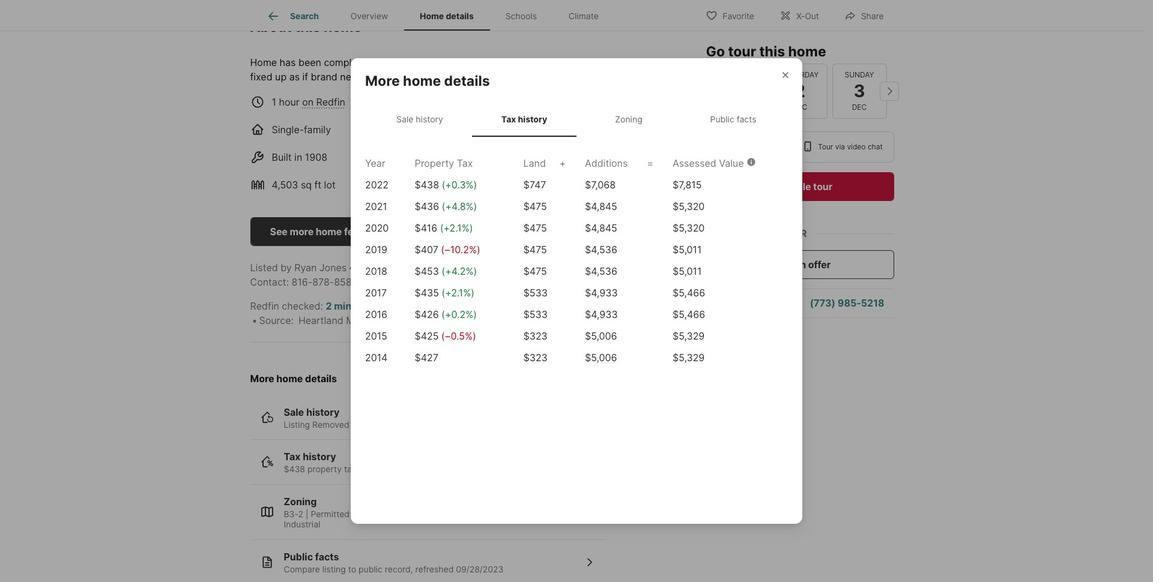Task type: vqa. For each thing, say whether or not it's contained in the screenshot.
$7,068
yes



Task type: locate. For each thing, give the bounding box(es) containing it.
2 dec from the left
[[853, 103, 867, 112]]

0 horizontal spatial redfin
[[250, 300, 279, 312]]

cancel
[[736, 207, 758, 216]]

home up listing on the left bottom of the page
[[277, 373, 303, 385]]

taxes
[[344, 465, 366, 475]]

1 vertical spatial sale
[[284, 407, 304, 419]]

$5,320 for $416 (+2.1%)
[[673, 222, 705, 234]]

home for home details
[[420, 11, 444, 21]]

1 horizontal spatial $438
[[415, 179, 439, 191]]

more
[[365, 73, 400, 90], [250, 373, 274, 385]]

1 vertical spatial 2016
[[396, 420, 415, 430]]

0 vertical spatial sale
[[397, 114, 414, 124]]

2 $4,845 from the top
[[585, 222, 618, 234]]

in inside tax history $438 property taxes paid in 2022
[[388, 465, 394, 475]]

more down source:
[[250, 373, 274, 385]]

0 vertical spatial details
[[446, 11, 474, 21]]

dec inside sunday 3 dec
[[853, 103, 867, 112]]

public up the value
[[711, 114, 735, 124]]

1 $533 from the top
[[524, 287, 548, 299]]

this up been
[[295, 19, 321, 36]]

1 vertical spatial $533
[[524, 309, 548, 321]]

0 horizontal spatial tax
[[284, 452, 301, 464]]

(+4.8%)
[[442, 200, 477, 212]]

history for sale history
[[416, 114, 443, 124]]

0 horizontal spatial mls
[[346, 315, 366, 327]]

$5,011 for $453 (+4.2%)
[[673, 265, 702, 277]]

$436 (+4.8%)
[[415, 200, 477, 212]]

as left if
[[289, 71, 300, 83]]

$438 (+0.3%)
[[415, 179, 477, 191]]

$438
[[415, 179, 439, 191], [284, 465, 305, 475]]

2016 right 17,
[[396, 420, 415, 430]]

1 hour on redfin
[[272, 96, 345, 108]]

dec
[[793, 103, 808, 112], [853, 103, 867, 112]]

$438 inside tax history $438 property taxes paid in 2022
[[284, 465, 305, 475]]

favorite
[[723, 11, 755, 21]]

details up removed
[[305, 373, 337, 385]]

more home details up listing on the left bottom of the page
[[250, 373, 337, 385]]

1 horizontal spatial tour
[[814, 181, 833, 193]]

paid
[[368, 465, 385, 475]]

1 horizontal spatial dec
[[853, 103, 867, 112]]

tour for go
[[729, 43, 757, 60]]

home
[[420, 11, 444, 21], [250, 56, 277, 68]]

tax up (+0.3%)
[[457, 157, 473, 169]]

renovated.
[[377, 56, 425, 68]]

0 vertical spatial 2
[[795, 80, 806, 101]]

1 horizontal spatial 2022
[[397, 465, 417, 475]]

listed by ryan jones • weichert, realtors cj properti
[[250, 262, 496, 274]]

•
[[349, 262, 354, 274], [252, 315, 257, 327]]

facts up listing
[[315, 552, 339, 564]]

1 horizontal spatial this
[[760, 43, 786, 60]]

home right more
[[316, 226, 342, 238]]

0 vertical spatial $5,466
[[673, 287, 706, 299]]

0 horizontal spatial dec
[[793, 103, 808, 112]]

1 $5,006 from the top
[[585, 330, 617, 342]]

2 inside 'zoning b3-2 | permitted: multi-family, short-term rentals, commercial, industrial'
[[298, 510, 303, 520]]

zoning up | at the bottom left of the page
[[284, 496, 317, 508]]

(+4.2%)
[[442, 265, 477, 277]]

up
[[275, 71, 287, 83]]

saturday 2 dec
[[782, 70, 819, 112]]

0 vertical spatial $323
[[524, 330, 548, 342]]

1 horizontal spatial redfin
[[316, 96, 345, 108]]

1 $323 from the top
[[524, 330, 548, 342]]

0 vertical spatial more
[[365, 73, 400, 90]]

home left is in the right top of the page
[[632, 56, 657, 68]]

2023
[[437, 300, 460, 312]]

0 vertical spatial public
[[711, 114, 735, 124]]

1 vertical spatial home
[[250, 56, 277, 68]]

1 $4,845 from the top
[[585, 200, 618, 212]]

$475 for $453 (+4.2%)
[[524, 265, 547, 277]]

details up beautiful
[[446, 11, 474, 21]]

2022 inside more home details dialog
[[365, 179, 389, 191]]

1 vertical spatial $5,320
[[673, 222, 705, 234]]

0 vertical spatial tab list
[[250, 0, 625, 31]]

about
[[250, 19, 292, 36]]

(773)
[[810, 298, 836, 310]]

2 up heartland
[[326, 300, 332, 312]]

details down beautiful
[[444, 73, 490, 90]]

next image
[[880, 82, 899, 101]]

facts inside tab
[[737, 114, 757, 124]]

1 $5,329 from the top
[[673, 330, 705, 342]]

more home details
[[365, 73, 490, 90], [250, 373, 337, 385]]

$438 left property
[[284, 465, 305, 475]]

1 dec from the left
[[793, 103, 808, 112]]

home up completely
[[324, 19, 362, 36]]

or
[[794, 228, 807, 240]]

on right hour
[[302, 96, 314, 108]]

$407 (−10.2%)
[[415, 244, 481, 256]]

tax left a/c
[[502, 114, 516, 124]]

(nov
[[395, 300, 417, 312]]

1 vertical spatial $438
[[284, 465, 305, 475]]

more home details element
[[365, 58, 505, 90]]

on
[[302, 96, 314, 108], [352, 420, 362, 430]]

more home details down beautiful
[[365, 73, 490, 90]]

1 vertical spatial public
[[284, 552, 313, 564]]

history inside tax history $438 property taxes paid in 2022
[[303, 452, 336, 464]]

tab list containing search
[[250, 0, 625, 31]]

listing
[[284, 420, 310, 430]]

single-family
[[272, 124, 331, 136]]

1 vertical spatial $4,845
[[585, 222, 618, 234]]

mls
[[346, 315, 366, 327], [449, 315, 469, 327]]

None button
[[714, 63, 768, 120], [773, 64, 828, 119], [833, 64, 887, 119], [714, 63, 768, 120], [773, 64, 828, 119], [833, 64, 887, 119]]

redfin down brand
[[316, 96, 345, 108]]

tour inside button
[[814, 181, 833, 193]]

0 vertical spatial $4,933
[[585, 287, 618, 299]]

tour
[[729, 43, 757, 60], [814, 181, 833, 193]]

1 vertical spatial $5,329
[[673, 352, 705, 364]]

buyer's agent fee
[[513, 151, 592, 163]]

if
[[303, 71, 308, 83]]

schedule
[[768, 181, 812, 193]]

tax inside tax history $438 property taxes paid in 2022
[[284, 452, 301, 464]]

0 vertical spatial $5,011
[[673, 244, 702, 256]]

2017
[[365, 287, 387, 299]]

public facts
[[711, 114, 757, 124]]

0 vertical spatial (+2.1%)
[[440, 222, 473, 234]]

saturday
[[782, 70, 819, 79]]

sale up listing on the left bottom of the page
[[284, 407, 304, 419]]

history up removed
[[306, 407, 340, 419]]

sale inside sale history listing removed on may 17, 2016
[[284, 407, 304, 419]]

2 $475 from the top
[[524, 222, 547, 234]]

1 horizontal spatial mls
[[449, 315, 469, 327]]

dream
[[423, 71, 451, 83]]

zoning inside 'zoning b3-2 | permitted: multi-family, short-term rentals, commercial, industrial'
[[284, 496, 317, 508]]

$475 for $436 (+4.8%)
[[524, 200, 547, 212]]

0 vertical spatial this
[[295, 19, 321, 36]]

2 left | at the bottom left of the page
[[298, 510, 303, 520]]

tour right go
[[729, 43, 757, 60]]

2 $5,006 from the top
[[585, 352, 617, 364]]

tab list up beautiful
[[250, 0, 625, 31]]

1 horizontal spatial facts
[[737, 114, 757, 124]]

2016 up 2015
[[365, 309, 388, 321]]

$5,329 for $425
[[673, 330, 705, 342]]

1 vertical spatial this
[[760, 43, 786, 60]]

1 vertical spatial zoning
[[284, 496, 317, 508]]

1 $4,536 from the top
[[585, 244, 618, 256]]

1 horizontal spatial more home details
[[365, 73, 490, 90]]

sunday
[[845, 70, 875, 79]]

tour via video chat
[[818, 142, 883, 151]]

home down "renovated."
[[403, 73, 441, 90]]

as inside "home has been completely renovated. beautiful flooring, counters, bathrooms. this home is fixed up as if brand new. make it your dream home today!"
[[289, 71, 300, 83]]

0 horizontal spatial home
[[250, 56, 277, 68]]

0 vertical spatial facts
[[737, 114, 757, 124]]

$4,933 for (+2.1%)
[[585, 287, 618, 299]]

see more home features
[[270, 226, 383, 238]]

schedule tour button
[[706, 172, 894, 201]]

1 $4,933 from the top
[[585, 287, 618, 299]]

property tax
[[415, 157, 473, 169]]

this up saturday
[[760, 43, 786, 60]]

0 horizontal spatial more
[[250, 373, 274, 385]]

$435
[[415, 287, 439, 299]]

0 vertical spatial as
[[289, 71, 300, 83]]

in right paid
[[388, 465, 394, 475]]

history up property
[[303, 452, 336, 464]]

sale history tab
[[368, 105, 472, 134]]

public facts compare listing to public record, refreshed 09/28/2023
[[284, 552, 504, 575]]

0 horizontal spatial sale
[[284, 407, 304, 419]]

heartland
[[299, 315, 344, 327]]

on left may on the bottom
[[352, 420, 362, 430]]

public inside public facts compare listing to public record, refreshed 09/28/2023
[[284, 552, 313, 564]]

0 vertical spatial $4,536
[[585, 244, 618, 256]]

09/28/2023
[[456, 565, 504, 575]]

0 horizontal spatial public
[[284, 552, 313, 564]]

1 vertical spatial tax
[[457, 157, 473, 169]]

1 horizontal spatial in
[[388, 465, 394, 475]]

$4,536 for (−10.2%)
[[585, 244, 618, 256]]

1 horizontal spatial home
[[420, 11, 444, 21]]

redfin up source:
[[250, 300, 279, 312]]

properti
[[459, 262, 496, 274]]

search link
[[266, 9, 319, 23]]

0 vertical spatial tax
[[502, 114, 516, 124]]

1 vertical spatial 2022
[[397, 465, 417, 475]]

2 horizontal spatial tax
[[502, 114, 516, 124]]

$533 up 2464974
[[524, 287, 548, 299]]

1 horizontal spatial sale
[[397, 114, 414, 124]]

(+0.3%)
[[442, 179, 477, 191]]

$533 right 4:02pm)
[[524, 309, 548, 321]]

home up "fixed"
[[250, 56, 277, 68]]

$4,933 for (+0.2%)
[[585, 309, 618, 321]]

1 vertical spatial $5,466
[[673, 309, 706, 321]]

0 vertical spatial $5,320
[[673, 200, 705, 212]]

0 vertical spatial •
[[349, 262, 354, 274]]

$425
[[415, 330, 439, 342]]

tax for tax history
[[502, 114, 516, 124]]

1 vertical spatial $4,933
[[585, 309, 618, 321]]

in right built
[[295, 151, 302, 163]]

2022 up 2021
[[365, 179, 389, 191]]

home inside button
[[316, 226, 342, 238]]

4:02pm)
[[475, 300, 513, 312]]

zoning up additions
[[616, 114, 643, 124]]

1 $475 from the top
[[524, 200, 547, 212]]

1 vertical spatial •
[[252, 315, 257, 327]]

search
[[290, 11, 319, 21]]

home up saturday
[[789, 43, 827, 60]]

tax down listing on the left bottom of the page
[[284, 452, 301, 464]]

overview tab
[[335, 2, 404, 31]]

by left ryan at the left top of page
[[281, 262, 292, 274]]

climate tab
[[553, 2, 615, 31]]

985-
[[838, 298, 862, 310]]

0 horizontal spatial 2
[[298, 510, 303, 520]]

1 $5,011 from the top
[[673, 244, 702, 256]]

1 vertical spatial as
[[369, 315, 379, 327]]

2 for zoning b3-2 | permitted: multi-family, short-term rentals, commercial, industrial
[[298, 510, 303, 520]]

1 vertical spatial $323
[[524, 352, 548, 364]]

$5,320
[[673, 200, 705, 212], [673, 222, 705, 234]]

0 vertical spatial $438
[[415, 179, 439, 191]]

tab list
[[250, 0, 625, 31], [365, 102, 788, 137]]

1 vertical spatial (+2.1%)
[[442, 287, 475, 299]]

2 vertical spatial tax
[[284, 452, 301, 464]]

history for tax history $438 property taxes paid in 2022
[[303, 452, 336, 464]]

3 $475 from the top
[[524, 244, 547, 256]]

2022 inside tax history $438 property taxes paid in 2022
[[397, 465, 417, 475]]

|
[[306, 510, 309, 520]]

1 horizontal spatial zoning
[[616, 114, 643, 124]]

0 horizontal spatial $438
[[284, 465, 305, 475]]

4,503
[[272, 179, 298, 191]]

0 vertical spatial $533
[[524, 287, 548, 299]]

2022 right paid
[[397, 465, 417, 475]]

0 vertical spatial zoning
[[616, 114, 643, 124]]

public inside tab
[[711, 114, 735, 124]]

2 $5,011 from the top
[[673, 265, 702, 277]]

0 horizontal spatial tour
[[729, 43, 757, 60]]

0 horizontal spatial more home details
[[250, 373, 337, 385]]

home inside "home has been completely renovated. beautiful flooring, counters, bathrooms. this home is fixed up as if brand new. make it your dream home today!"
[[250, 56, 277, 68]]

1 vertical spatial by
[[435, 315, 446, 327]]

by up $425 (−0.5%)
[[435, 315, 446, 327]]

bathrooms.
[[556, 56, 607, 68]]

buyer's
[[513, 151, 546, 163]]

0 horizontal spatial by
[[281, 262, 292, 274]]

1 vertical spatial tour
[[814, 181, 833, 193]]

video
[[848, 142, 866, 151]]

home has been completely renovated. beautiful flooring, counters, bathrooms. this home is fixed up as if brand new. make it your dream home today!
[[250, 56, 667, 83]]

1 vertical spatial on
[[352, 420, 362, 430]]

1 $5,466 from the top
[[673, 287, 706, 299]]

1 vertical spatial facts
[[315, 552, 339, 564]]

(−10.2%)
[[441, 244, 481, 256]]

4 $475 from the top
[[524, 265, 547, 277]]

0 horizontal spatial on
[[302, 96, 314, 108]]

public up compare
[[284, 552, 313, 564]]

0 vertical spatial by
[[281, 262, 292, 274]]

history right has
[[518, 114, 548, 124]]

$438 up $436
[[415, 179, 439, 191]]

dec down saturday
[[793, 103, 808, 112]]

tour
[[818, 142, 834, 151]]

mls down minutes
[[346, 315, 366, 327]]

dec inside saturday 2 dec
[[793, 103, 808, 112]]

2014
[[365, 352, 388, 364]]

more down "renovated."
[[365, 73, 400, 90]]

• source: heartland mls as distributed by mls grid
[[252, 315, 491, 327]]

sq
[[301, 179, 312, 191]]

2 vertical spatial 2
[[298, 510, 303, 520]]

home inside tab
[[420, 11, 444, 21]]

hour
[[279, 96, 300, 108]]

mls up (−0.5%)
[[449, 315, 469, 327]]

tab list up fee
[[365, 102, 788, 137]]

0 vertical spatial home
[[420, 11, 444, 21]]

2 $5,329 from the top
[[673, 352, 705, 364]]

facts
[[737, 114, 757, 124], [315, 552, 339, 564]]

$5,466
[[673, 287, 706, 299], [673, 309, 706, 321]]

facts inside public facts compare listing to public record, refreshed 09/28/2023
[[315, 552, 339, 564]]

home for home has been completely renovated. beautiful flooring, counters, bathrooms. this home is fixed up as if brand new. make it your dream home today!
[[250, 56, 277, 68]]

2 $5,466 from the top
[[673, 309, 706, 321]]

2 down saturday
[[795, 80, 806, 101]]

tax history
[[502, 114, 548, 124]]

assessed
[[673, 157, 717, 169]]

1 horizontal spatial 2
[[326, 300, 332, 312]]

0 horizontal spatial 2016
[[365, 309, 388, 321]]

built in 1908
[[272, 151, 328, 163]]

2 $4,536 from the top
[[585, 265, 618, 277]]

x-out button
[[770, 3, 830, 27]]

dec down 3
[[853, 103, 867, 112]]

tax inside tab
[[502, 114, 516, 124]]

zoning
[[616, 114, 643, 124], [284, 496, 317, 508]]

0 vertical spatial $5,329
[[673, 330, 705, 342]]

2021
[[365, 200, 387, 212]]

history down dream
[[416, 114, 443, 124]]

1 vertical spatial 2
[[326, 300, 332, 312]]

• left source:
[[252, 315, 257, 327]]

home up beautiful
[[420, 11, 444, 21]]

minutes
[[334, 300, 372, 312]]

0 vertical spatial $4,845
[[585, 200, 618, 212]]

via
[[836, 142, 846, 151]]

2 horizontal spatial 2
[[795, 80, 806, 101]]

home down beautiful
[[454, 71, 479, 83]]

(+2.1%) for $435 (+2.1%)
[[442, 287, 475, 299]]

zoning inside zoning tab
[[616, 114, 643, 124]]

history inside sale history listing removed on may 17, 2016
[[306, 407, 340, 419]]

as up 2015
[[369, 315, 379, 327]]

facts up the value
[[737, 114, 757, 124]]

0 horizontal spatial as
[[289, 71, 300, 83]]

by
[[281, 262, 292, 274], [435, 315, 446, 327]]

$4,933
[[585, 287, 618, 299], [585, 309, 618, 321]]

$5,320 for $436 (+4.8%)
[[673, 200, 705, 212]]

dec for 3
[[853, 103, 867, 112]]

0 horizontal spatial in
[[295, 151, 302, 163]]

$533 for $426 (+0.2%)
[[524, 309, 548, 321]]

1 vertical spatial redfin
[[250, 300, 279, 312]]

ryan
[[295, 262, 317, 274]]

$4,845 for (+4.8%)
[[585, 200, 618, 212]]

1 $5,320 from the top
[[673, 200, 705, 212]]

0 vertical spatial tour
[[729, 43, 757, 60]]

facts for public facts compare listing to public record, refreshed 09/28/2023
[[315, 552, 339, 564]]

1 horizontal spatial public
[[711, 114, 735, 124]]

2 $4,933 from the top
[[585, 309, 618, 321]]

• up 8589
[[349, 262, 354, 274]]

$5,006 for $425
[[585, 330, 617, 342]]

on inside sale history listing removed on may 17, 2016
[[352, 420, 362, 430]]

zoning for zoning b3-2 | permitted: multi-family, short-term rentals, commercial, industrial
[[284, 496, 317, 508]]

$426 (+0.2%)
[[415, 309, 477, 321]]

sale inside tab
[[397, 114, 414, 124]]

(+2.1%) down (+4.8%) in the top left of the page
[[440, 222, 473, 234]]

0 horizontal spatial 2022
[[365, 179, 389, 191]]

1 vertical spatial in
[[388, 465, 394, 475]]

(+2.1%) up at
[[442, 287, 475, 299]]

$438 inside more home details dialog
[[415, 179, 439, 191]]

history
[[416, 114, 443, 124], [518, 114, 548, 124], [306, 407, 340, 419], [303, 452, 336, 464]]

to
[[348, 565, 356, 575]]

tour right schedule
[[814, 181, 833, 193]]

0 vertical spatial $5,006
[[585, 330, 617, 342]]

tab list containing sale history
[[365, 102, 788, 137]]

0 vertical spatial 2022
[[365, 179, 389, 191]]

2 $5,320 from the top
[[673, 222, 705, 234]]

2 $533 from the top
[[524, 309, 548, 321]]

2 $323 from the top
[[524, 352, 548, 364]]

2 for redfin checked: 2 minutes ago (nov 30, 2023 at 4:02pm)
[[326, 300, 332, 312]]

sale down "your"
[[397, 114, 414, 124]]

1 horizontal spatial 2016
[[396, 420, 415, 430]]



Task type: describe. For each thing, give the bounding box(es) containing it.
1908
[[305, 151, 328, 163]]

b3-
[[284, 510, 298, 520]]

it's
[[706, 207, 716, 216]]

your
[[400, 71, 420, 83]]

$5,466 for $435 (+2.1%)
[[673, 287, 706, 299]]

rentals,
[[455, 510, 487, 520]]

may
[[364, 420, 381, 430]]

start an offer button
[[706, 251, 894, 279]]

3
[[854, 80, 866, 101]]

(773) 985-5218 link
[[810, 298, 885, 310]]

$533 for $435 (+2.1%)
[[524, 287, 548, 299]]

distributed
[[382, 315, 432, 327]]

tab list inside more home details dialog
[[365, 102, 788, 137]]

brand
[[311, 71, 338, 83]]

$425 (−0.5%)
[[415, 330, 476, 342]]

$5,466 for $426 (+0.2%)
[[673, 309, 706, 321]]

1 mls from the left
[[346, 315, 366, 327]]

$436
[[415, 200, 439, 212]]

has
[[497, 124, 514, 136]]

17,
[[383, 420, 393, 430]]

2015
[[365, 330, 388, 342]]

2019
[[365, 244, 388, 256]]

more inside dialog
[[365, 73, 400, 90]]

0 horizontal spatial this
[[295, 19, 321, 36]]

5218
[[862, 298, 885, 310]]

2 inside saturday 2 dec
[[795, 80, 806, 101]]

$5,329 for $427
[[673, 352, 705, 364]]

0 horizontal spatial •
[[252, 315, 257, 327]]

$416 (+2.1%)
[[415, 222, 473, 234]]

beautiful
[[428, 56, 468, 68]]

$5,011 for $407 (−10.2%)
[[673, 244, 702, 256]]

$475 for $407 (−10.2%)
[[524, 244, 547, 256]]

home inside dialog
[[403, 73, 441, 90]]

facts for public facts
[[737, 114, 757, 124]]

$407
[[415, 244, 439, 256]]

2 vertical spatial details
[[305, 373, 337, 385]]

history for tax history
[[518, 114, 548, 124]]

assessed value
[[673, 157, 744, 169]]

1 horizontal spatial tax
[[457, 157, 473, 169]]

(773) 985-5218
[[810, 298, 885, 310]]

favorite button
[[696, 3, 765, 27]]

$4,536 for (+4.2%)
[[585, 265, 618, 277]]

(+2.1%) for $416 (+2.1%)
[[440, 222, 473, 234]]

more home details dialog
[[351, 58, 803, 525]]

zoning tab
[[577, 105, 681, 134]]

short-
[[408, 510, 433, 520]]

$323 for $427
[[524, 352, 548, 364]]

2 mls from the left
[[449, 315, 469, 327]]

(−0.5%)
[[442, 330, 476, 342]]

more
[[290, 226, 314, 238]]

flooring,
[[471, 56, 508, 68]]

0 vertical spatial in
[[295, 151, 302, 163]]

tax history $438 property taxes paid in 2022
[[284, 452, 417, 475]]

878-
[[313, 276, 334, 288]]

new.
[[340, 71, 361, 83]]

1 vertical spatial more
[[250, 373, 274, 385]]

sale for sale history listing removed on may 17, 2016
[[284, 407, 304, 419]]

public for public facts compare listing to public record, refreshed 09/28/2023
[[284, 552, 313, 564]]

buyer's agent fee link
[[513, 151, 592, 163]]

$747
[[524, 179, 546, 191]]

chat
[[868, 142, 883, 151]]

sale history
[[397, 114, 443, 124]]

1 horizontal spatial as
[[369, 315, 379, 327]]

0 vertical spatial on
[[302, 96, 314, 108]]

it's free, cancel anytime
[[706, 207, 787, 216]]

sale history listing removed on may 17, 2016
[[284, 407, 415, 430]]

30,
[[419, 300, 434, 312]]

$475 for $416 (+2.1%)
[[524, 222, 547, 234]]

year
[[365, 157, 386, 169]]

additions
[[585, 157, 628, 169]]

go tour this home
[[706, 43, 827, 60]]

816-
[[292, 276, 313, 288]]

=
[[647, 157, 654, 169]]

0 vertical spatial redfin
[[316, 96, 345, 108]]

completely
[[324, 56, 374, 68]]

family
[[304, 124, 331, 136]]

$7,815
[[673, 179, 702, 191]]

public facts tab
[[681, 105, 786, 134]]

$453
[[415, 265, 439, 277]]

$5,006 for $427
[[585, 352, 617, 364]]

1 horizontal spatial by
[[435, 315, 446, 327]]

refreshed
[[416, 565, 454, 575]]

2016 inside sale history listing removed on may 17, 2016
[[396, 420, 415, 430]]

home details tab
[[404, 2, 490, 31]]

climate
[[569, 11, 599, 21]]

has
[[280, 56, 296, 68]]

tour via video chat option
[[794, 132, 894, 163]]

$323 for $425
[[524, 330, 548, 342]]

redfin checked: 2 minutes ago (nov 30, 2023 at 4:02pm)
[[250, 300, 513, 312]]

out
[[805, 11, 820, 21]]

value
[[719, 157, 744, 169]]

this
[[610, 56, 629, 68]]

$435 (+2.1%)
[[415, 287, 475, 299]]

agent
[[549, 151, 575, 163]]

grid
[[472, 315, 491, 327]]

2016 inside more home details dialog
[[365, 309, 388, 321]]

see
[[270, 226, 288, 238]]

more home details inside dialog
[[365, 73, 490, 90]]

on redfin link
[[302, 96, 345, 108]]

public for public facts
[[711, 114, 735, 124]]

cleveland
[[497, 179, 541, 191]]

home details
[[420, 11, 474, 21]]

property
[[415, 157, 454, 169]]

commercial,
[[489, 510, 539, 520]]

a/c
[[517, 124, 534, 136]]

is
[[660, 56, 667, 68]]

details inside dialog
[[444, 73, 490, 90]]

permitted:
[[311, 510, 352, 520]]

tax for tax history $438 property taxes paid in 2022
[[284, 452, 301, 464]]

zoning for zoning
[[616, 114, 643, 124]]

4,503 sq ft lot
[[272, 179, 336, 191]]

2464974
[[499, 315, 540, 327]]

source:
[[259, 315, 294, 327]]

+
[[560, 157, 566, 169]]

1 horizontal spatial •
[[349, 262, 354, 274]]

share button
[[835, 3, 894, 27]]

record,
[[385, 565, 413, 575]]

$427
[[415, 352, 439, 364]]

history for sale history listing removed on may 17, 2016
[[306, 407, 340, 419]]

2018
[[365, 265, 388, 277]]

tour via video chat list box
[[706, 132, 894, 163]]

share
[[862, 11, 884, 21]]

dec for 2
[[793, 103, 808, 112]]

$4,845 for (+2.1%)
[[585, 222, 618, 234]]

tax history tab
[[472, 105, 577, 134]]

schools tab
[[490, 2, 553, 31]]

details inside tab
[[446, 11, 474, 21]]

multi-
[[354, 510, 378, 520]]

sale for sale history
[[397, 114, 414, 124]]

tour for schedule
[[814, 181, 833, 193]]

built
[[272, 151, 292, 163]]



